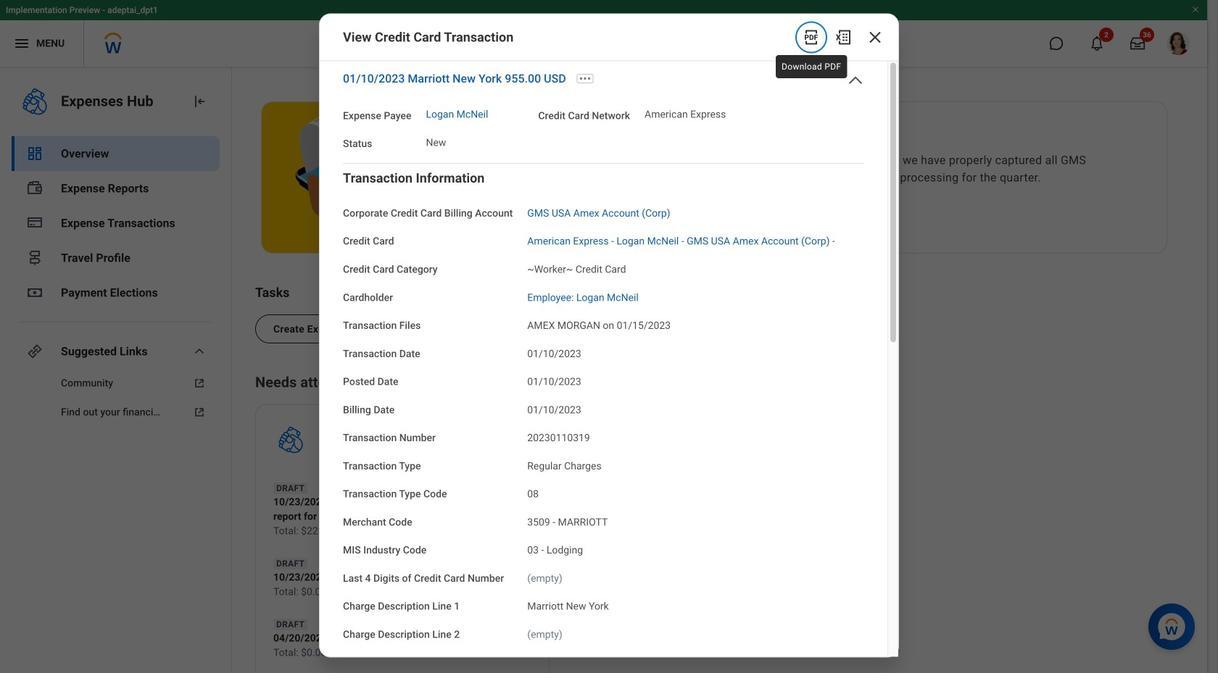 Task type: describe. For each thing, give the bounding box(es) containing it.
amex morgan on 01/15/2023 element
[[527, 317, 671, 332]]

edit or view expense reports that require action element
[[320, 443, 531, 458]]

total: $0.00 element for 10/23/2023 - exp-00009607 element
[[273, 585, 440, 600]]

transformation import image
[[191, 93, 208, 110]]

close environment banner image
[[1192, 5, 1200, 14]]

new element
[[426, 138, 446, 148]]

credit card image
[[26, 214, 44, 231]]

timely submission of expenses element
[[542, 125, 1138, 146]]

credit card transaction: $592.00 element
[[585, 507, 733, 521]]

total: $0.00 element for 04/20/2023 - exp-00009601 element
[[273, 646, 440, 661]]

expense reports to submit element
[[320, 423, 481, 443]]

related actions image for 04/20/2023 - exp-00009601 element
[[417, 634, 427, 645]]

03 - lodging element
[[527, 542, 583, 557]]

search image
[[426, 35, 443, 52]]

excel image
[[835, 29, 852, 46]]

2 ext link image from the top
[[191, 405, 208, 420]]

dollar image
[[26, 284, 44, 302]]

~worker~ credit card element
[[527, 261, 626, 276]]

american express element
[[645, 110, 726, 120]]

notifications large image
[[1090, 36, 1105, 51]]



Task type: vqa. For each thing, say whether or not it's contained in the screenshot.
transformation import image
yes



Task type: locate. For each thing, give the bounding box(es) containing it.
1 related actions image from the top
[[417, 574, 427, 584]]

0 vertical spatial ext link image
[[191, 376, 208, 391]]

inbox large image
[[1131, 36, 1145, 51]]

timeline milestone image
[[26, 249, 44, 267]]

ext link image
[[191, 376, 208, 391], [191, 405, 208, 420]]

group
[[343, 170, 864, 674]]

tooltip
[[773, 52, 850, 81]]

pdf image
[[803, 29, 820, 46]]

related actions image for 10/23/2023 - exp-00009607 element
[[417, 574, 427, 584]]

x image
[[867, 29, 884, 46]]

list
[[255, 303, 1173, 344]]

0 vertical spatial total: $0.00 element
[[273, 585, 440, 600]]

related actions image
[[417, 574, 427, 584], [417, 634, 427, 645]]

1 total: $0.00 element from the top
[[273, 585, 440, 600]]

dialog
[[319, 13, 899, 674]]

10/23/2023 - exp-00009607 element
[[273, 571, 440, 585]]

10/23/2023 - exp-00009606 this is an expense report for a meeting with drury laurent on 10/23/23 element
[[273, 495, 532, 524]]

total: $0.00 element
[[273, 585, 440, 600], [273, 646, 440, 661]]

navigation pane region
[[0, 67, 232, 674]]

task pay image
[[26, 180, 44, 197]]

profile logan mcneil element
[[1158, 28, 1199, 59]]

related actions image inside 10/23/2023 - exp-00009607 element
[[417, 574, 427, 584]]

04/20/2023 - exp-00009601 element
[[273, 632, 440, 646]]

dashboard image
[[26, 145, 44, 162]]

2 related actions image from the top
[[417, 634, 427, 645]]

expenses hub element
[[61, 91, 179, 112]]

1 vertical spatial ext link image
[[191, 405, 208, 420]]

1 vertical spatial related actions image
[[417, 634, 427, 645]]

1 ext link image from the top
[[191, 376, 208, 391]]

related actions image inside 04/20/2023 - exp-00009601 element
[[417, 634, 427, 645]]

1 vertical spatial total: $0.00 element
[[273, 646, 440, 661]]

link image
[[26, 343, 44, 360]]

2 total: $0.00 element from the top
[[273, 646, 440, 661]]

collapse image
[[847, 72, 864, 90]]

0 vertical spatial related actions image
[[417, 574, 427, 584]]

3509 - marriott element
[[527, 514, 608, 529]]

chevron down small image
[[191, 343, 208, 360]]

banner
[[0, 0, 1208, 67]]

total: $222.00 element
[[273, 524, 532, 539]]



